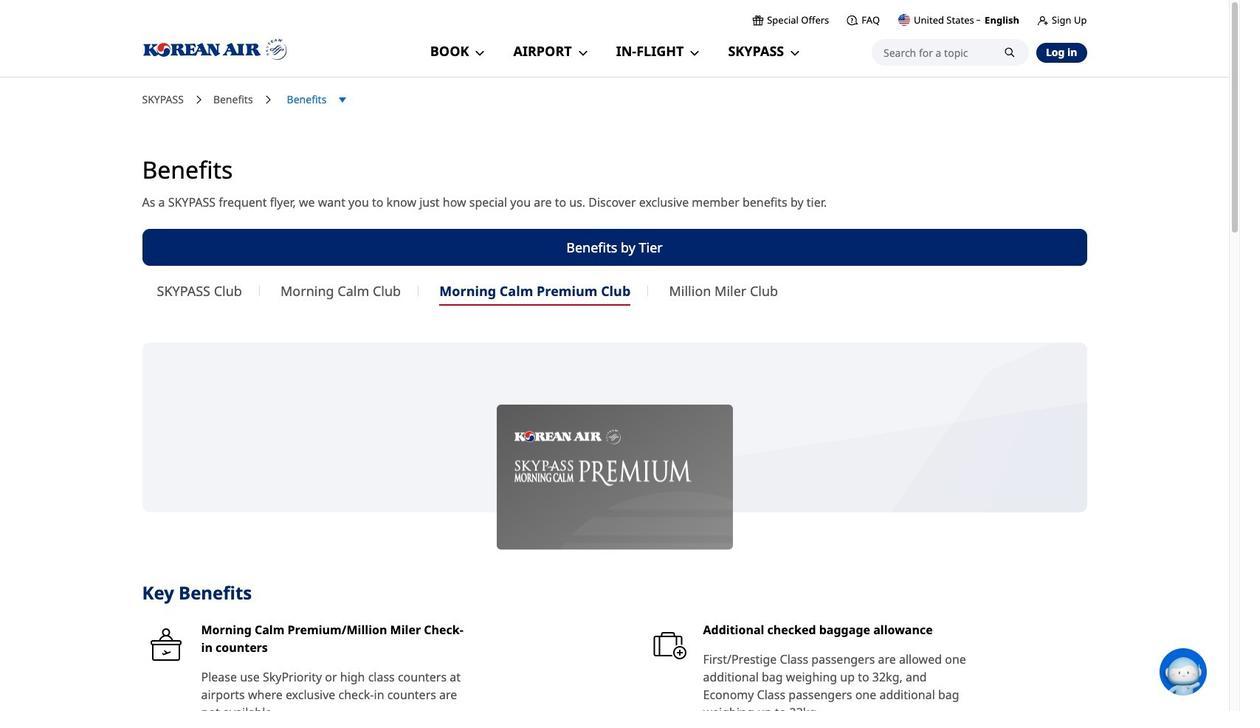Task type: vqa. For each thing, say whether or not it's contained in the screenshot.
And
no



Task type: locate. For each thing, give the bounding box(es) containing it.
main content
[[0, 92, 1229, 711]]

korean air skyteam skypass morning calm premium image
[[497, 405, 733, 550]]



Task type: describe. For each thing, give the bounding box(es) containing it.
benefits by tier menu
[[142, 259, 1087, 306]]



